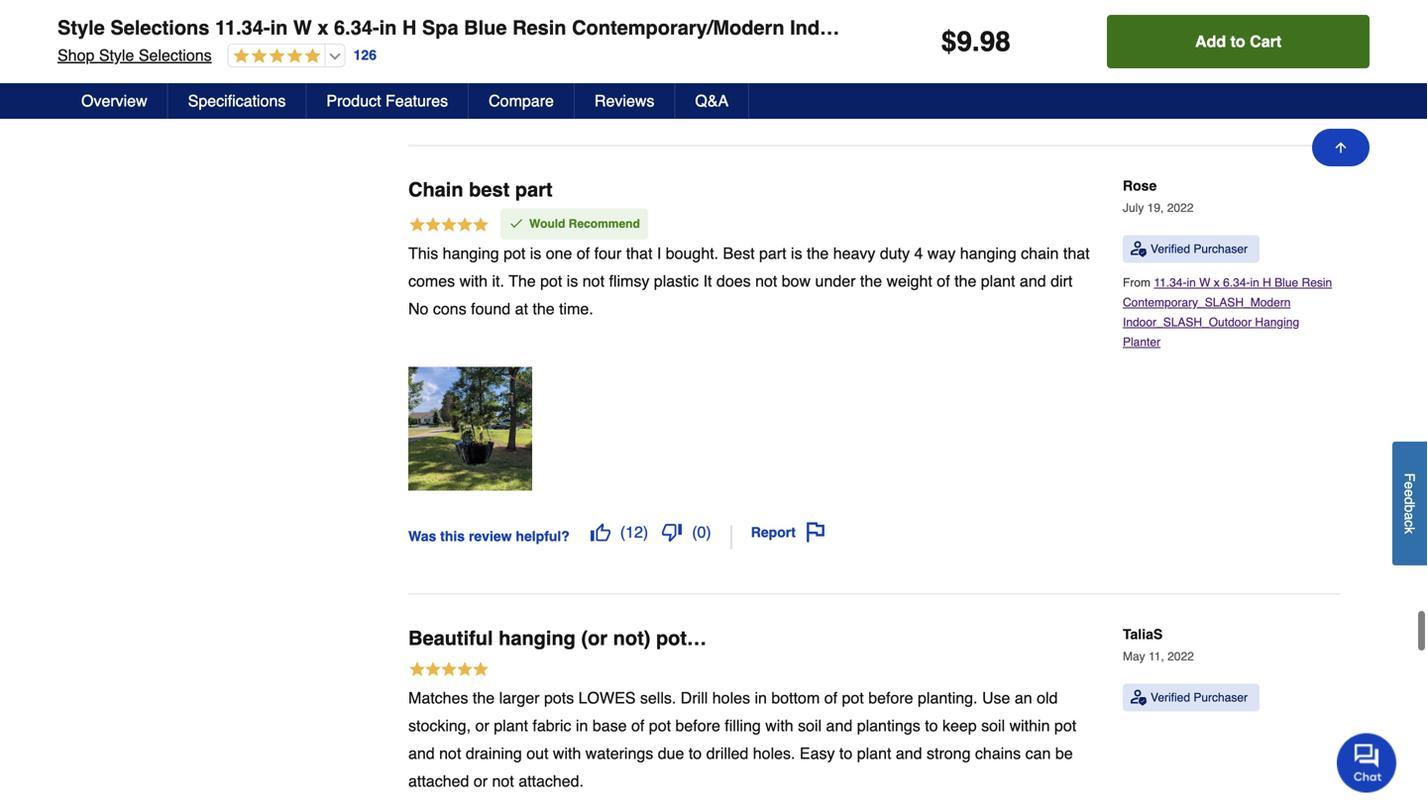 Task type: describe. For each thing, give the bounding box(es) containing it.
pot…
[[656, 627, 707, 650]]

this for ( 3 )
[[440, 80, 465, 96]]

1 that from the left
[[626, 244, 653, 263]]

not)
[[613, 627, 651, 650]]

verified purchaser for chain best part
[[1151, 242, 1248, 256]]

holes
[[712, 689, 750, 708]]

1 vertical spatial or
[[474, 772, 488, 791]]

add to cart button
[[1107, 15, 1370, 68]]

b
[[1402, 505, 1418, 513]]

bought.
[[666, 244, 719, 263]]

pots
[[544, 689, 574, 708]]

thumb down image for ( 3 )
[[654, 74, 673, 93]]

verified purchaser icon image for beautiful hanging (or not) pot…
[[1131, 690, 1147, 706]]

to right easy
[[839, 745, 853, 763]]

pot down sells.
[[649, 717, 671, 735]]

style selections 11.34-in w x 6.34-in h spa blue resin contemporary/modern indoor/outdoor hanging planter
[[57, 16, 1093, 39]]

to right due
[[689, 745, 702, 763]]

purchaser for chain best part
[[1194, 242, 1248, 256]]

.
[[972, 26, 980, 57]]

verified for chain best part
[[1151, 242, 1190, 256]]

use
[[982, 689, 1010, 708]]

review for ( 3 )
[[469, 80, 512, 96]]

not left the bow
[[755, 272, 777, 290]]

0 for ( 3 )
[[689, 74, 697, 92]]

i
[[657, 244, 661, 263]]

product features
[[327, 92, 448, 110]]

product
[[327, 92, 381, 110]]

x inside 11.34-in w x 6.34-in h blue resin contemporary_slash_modern indoor_slash_outdoor hanging planter
[[1214, 276, 1220, 290]]

11.34- inside 11.34-in w x 6.34-in h blue resin contemporary_slash_modern indoor_slash_outdoor hanging planter
[[1154, 276, 1187, 290]]

bow
[[782, 272, 811, 290]]

(or
[[581, 627, 608, 650]]

1 soil from the left
[[798, 717, 822, 735]]

bottom
[[772, 689, 820, 708]]

dirt
[[1051, 272, 1073, 290]]

july
[[1123, 201, 1144, 215]]

w inside 11.34-in w x 6.34-in h blue resin contemporary_slash_modern indoor_slash_outdoor hanging planter
[[1200, 276, 1211, 290]]

helpful? for ( 3 )
[[516, 80, 570, 96]]

weight
[[887, 272, 933, 290]]

overview
[[81, 92, 147, 110]]

1 vertical spatial with
[[765, 717, 794, 735]]

strong
[[927, 745, 971, 763]]

thumb up image
[[591, 74, 610, 93]]

5 stars image for beautiful
[[408, 660, 490, 682]]

helpful? for ( 12 )
[[516, 529, 570, 545]]

2022 for talias
[[1168, 650, 1194, 664]]

cart
[[1250, 32, 1282, 51]]

report for ( 12 )
[[751, 525, 796, 540]]

0 horizontal spatial is
[[530, 244, 542, 263]]

four
[[594, 244, 622, 263]]

indoor/outdoor
[[790, 16, 935, 39]]

reviews button
[[575, 83, 675, 119]]

( for thumb up image
[[620, 74, 626, 92]]

chain
[[408, 178, 463, 201]]

purchaser for beautiful hanging (or not) pot…
[[1194, 691, 1248, 705]]

verified purchaser icon image for chain best part
[[1131, 241, 1147, 257]]

this hanging pot is one of four that i bought. best part is the heavy duty 4 way hanging chain that comes with it.   the pot is not flimsy plastic  it does not bow under the weight of the plant and dirt no cons found at the time.
[[408, 244, 1090, 318]]

specifications
[[188, 92, 286, 110]]

would
[[529, 217, 565, 231]]

attached.
[[519, 772, 584, 791]]

planter inside 11.34-in w x 6.34-in h blue resin contemporary_slash_modern indoor_slash_outdoor hanging planter
[[1123, 335, 1161, 349]]

best
[[469, 178, 510, 201]]

compare button
[[469, 83, 575, 119]]

an
[[1015, 689, 1032, 708]]

reviews
[[595, 92, 655, 110]]

not down the four
[[583, 272, 605, 290]]

pot up the be
[[1055, 717, 1077, 735]]

0 vertical spatial part
[[515, 178, 553, 201]]

( for thumb up icon
[[620, 523, 626, 541]]

1 vertical spatial style
[[99, 46, 134, 64]]

it.
[[492, 272, 504, 290]]

0 vertical spatial or
[[475, 717, 489, 735]]

talias
[[1123, 627, 1163, 643]]

1 vertical spatial selections
[[139, 46, 212, 64]]

0 vertical spatial 6.34-
[[334, 16, 379, 39]]

chat invite button image
[[1337, 733, 1398, 793]]

the down way
[[955, 272, 977, 290]]

11.34-in w x 6.34-in h blue resin contemporary_slash_modern indoor_slash_outdoor hanging planter
[[1123, 276, 1332, 349]]

2022 for rose
[[1167, 201, 1194, 215]]

hanging for beautiful hanging (or not) pot…
[[499, 627, 576, 650]]

shop style selections
[[57, 46, 212, 64]]

0 horizontal spatial w
[[293, 16, 312, 39]]

1 horizontal spatial is
[[567, 272, 578, 290]]

flag image for ( 3 )
[[797, 74, 817, 93]]

4.8 stars image
[[229, 48, 321, 66]]

f e e d b a c k button
[[1393, 442, 1427, 566]]

does
[[717, 272, 751, 290]]

may
[[1123, 650, 1146, 664]]

d
[[1402, 497, 1418, 505]]

product features button
[[307, 83, 469, 119]]

this for ( 12 )
[[440, 529, 465, 545]]

hanging for this hanging pot is one of four that i bought. best part is the heavy duty 4 way hanging chain that comes with it.   the pot is not flimsy plastic  it does not bow under the weight of the plant and dirt no cons found at the time.
[[443, 244, 499, 263]]

cons
[[433, 300, 467, 318]]

6.34- inside 11.34-in w x 6.34-in h blue resin contemporary_slash_modern indoor_slash_outdoor hanging planter
[[1223, 276, 1250, 290]]

f e e d b a c k
[[1402, 473, 1418, 534]]

report for ( 3 )
[[742, 76, 787, 91]]

way
[[928, 244, 956, 263]]

contemporary/modern
[[572, 16, 785, 39]]

a
[[1402, 513, 1418, 520]]

planting.
[[918, 689, 978, 708]]

holes.
[[753, 745, 795, 763]]

waterings
[[586, 745, 653, 763]]

checkmark image
[[508, 216, 524, 231]]

larger
[[499, 689, 540, 708]]

keep
[[943, 717, 977, 735]]

thumb up image
[[591, 523, 610, 542]]

can
[[1026, 745, 1051, 763]]

$
[[941, 26, 957, 57]]

of down way
[[937, 272, 950, 290]]

q&a
[[695, 92, 729, 110]]

flag image for ( 12 )
[[806, 523, 826, 542]]

talias may 11, 2022
[[1123, 627, 1194, 664]]

blue inside 11.34-in w x 6.34-in h blue resin contemporary_slash_modern indoor_slash_outdoor hanging planter
[[1275, 276, 1299, 290]]

stocking,
[[408, 717, 471, 735]]

report button for ( 3 )
[[735, 67, 824, 100]]

this
[[408, 244, 438, 263]]

hanging right way
[[960, 244, 1017, 263]]

the right at
[[533, 300, 555, 318]]

( 0 ) for ( 12 )
[[692, 523, 711, 541]]

would recommend
[[529, 217, 640, 231]]

( 0 ) for ( 3 )
[[683, 74, 703, 92]]

features
[[386, 92, 448, 110]]

matches
[[408, 689, 468, 708]]

( 12 )
[[620, 523, 648, 541]]

comes
[[408, 272, 455, 290]]

was this review helpful? for ( 3 )
[[408, 80, 570, 96]]

verified for beautiful hanging (or not) pot…
[[1151, 691, 1190, 705]]

$ 9 . 98
[[941, 26, 1011, 57]]

the
[[509, 272, 536, 290]]

indoor_slash_outdoor
[[1123, 315, 1252, 329]]

lowes
[[579, 689, 636, 708]]

( 3 )
[[620, 74, 640, 92]]

part inside this hanging pot is one of four that i bought. best part is the heavy duty 4 way hanging chain that comes with it.   the pot is not flimsy plastic  it does not bow under the weight of the plant and dirt no cons found at the time.
[[759, 244, 787, 263]]



Task type: vqa. For each thing, say whether or not it's contained in the screenshot.
attached
yes



Task type: locate. For each thing, give the bounding box(es) containing it.
at
[[515, 300, 528, 318]]

f
[[1402, 473, 1418, 482]]

0 vertical spatial resin
[[513, 16, 567, 39]]

not down draining
[[492, 772, 514, 791]]

0 vertical spatial was this review helpful?
[[408, 80, 570, 96]]

1 vertical spatial verified purchaser
[[1151, 691, 1248, 705]]

0 vertical spatial flag image
[[797, 74, 817, 93]]

1 was from the top
[[408, 80, 436, 96]]

and
[[1020, 272, 1046, 290], [826, 717, 853, 735], [408, 745, 435, 763], [896, 745, 922, 763]]

1 vertical spatial thumb down image
[[662, 523, 682, 542]]

under
[[815, 272, 856, 290]]

https://photos us.bazaarvoice.com/photo/2/cghvdg86bg93zxm/2cb800cb e1c7 55d3 8743 a15e5ebd3a59 image
[[408, 367, 532, 491]]

0 horizontal spatial resin
[[513, 16, 567, 39]]

the
[[807, 244, 829, 263], [860, 272, 882, 290], [955, 272, 977, 290], [533, 300, 555, 318], [473, 689, 495, 708]]

attached
[[408, 772, 469, 791]]

hanging up it.
[[443, 244, 499, 263]]

0 horizontal spatial with
[[459, 272, 488, 290]]

1 vertical spatial 5 stars image
[[408, 660, 490, 682]]

of right bottom
[[824, 689, 838, 708]]

) right thumb up image
[[634, 74, 640, 92]]

review
[[469, 80, 512, 96], [469, 529, 512, 545]]

no
[[408, 300, 429, 318]]

1 helpful? from the top
[[516, 80, 570, 96]]

part
[[515, 178, 553, 201], [759, 244, 787, 263]]

2022 right 11,
[[1168, 650, 1194, 664]]

h left spa
[[402, 16, 417, 39]]

plant
[[981, 272, 1015, 290], [494, 717, 528, 735], [857, 745, 892, 763]]

0 vertical spatial verified purchaser
[[1151, 242, 1248, 256]]

https://photos us.bazaarvoice.com/photo/2/cghvdg86bg93zxm/0fd92d9b 7bab 5484 bee7 464da2377a9b image
[[408, 0, 532, 42]]

planter right 98
[[1026, 16, 1093, 39]]

( right 12
[[692, 523, 697, 541]]

0 vertical spatial 5 stars image
[[408, 216, 490, 237]]

to inside button
[[1231, 32, 1246, 51]]

1 vertical spatial verified
[[1151, 691, 1190, 705]]

2 e from the top
[[1402, 490, 1418, 497]]

it
[[703, 272, 712, 290]]

0 vertical spatial verified purchaser icon image
[[1131, 241, 1147, 257]]

2 horizontal spatial plant
[[981, 272, 1015, 290]]

) for thumb down image for ( 3 )
[[697, 74, 703, 92]]

of right base
[[631, 717, 645, 735]]

style up shop
[[57, 16, 105, 39]]

5 stars image for chain
[[408, 216, 490, 237]]

verified purchaser up contemporary_slash_modern in the right top of the page
[[1151, 242, 1248, 256]]

old
[[1037, 689, 1058, 708]]

( 0 )
[[683, 74, 703, 92], [692, 523, 711, 541]]

part up the would
[[515, 178, 553, 201]]

6.34- up contemporary_slash_modern in the right top of the page
[[1223, 276, 1250, 290]]

report button for ( 12 )
[[744, 516, 832, 549]]

2 vertical spatial plant
[[857, 745, 892, 763]]

1 was this review helpful? from the top
[[408, 80, 570, 96]]

0 down the contemporary/modern
[[689, 74, 697, 92]]

1 vertical spatial purchaser
[[1194, 691, 1248, 705]]

k
[[1402, 527, 1418, 534]]

1 horizontal spatial soil
[[981, 717, 1005, 735]]

19,
[[1147, 201, 1164, 215]]

chain best part
[[408, 178, 553, 201]]

and down plantings
[[896, 745, 922, 763]]

11.34-in w x 6.34-in h blue resin contemporary_slash_modern indoor_slash_outdoor hanging planter link
[[1123, 276, 1332, 349]]

0 vertical spatial plant
[[981, 272, 1015, 290]]

compare
[[489, 92, 554, 110]]

contemporary_slash_modern
[[1123, 296, 1291, 310]]

verified down 11,
[[1151, 691, 1190, 705]]

1 vertical spatial hanging
[[1255, 315, 1300, 329]]

1 horizontal spatial plant
[[857, 745, 892, 763]]

style right shop
[[99, 46, 134, 64]]

0 vertical spatial 2022
[[1167, 201, 1194, 215]]

5 stars image up this
[[408, 216, 490, 237]]

verified purchaser
[[1151, 242, 1248, 256], [1151, 691, 1248, 705]]

1 vertical spatial was this review helpful?
[[408, 529, 570, 545]]

1 purchaser from the top
[[1194, 242, 1248, 256]]

0 vertical spatial h
[[402, 16, 417, 39]]

selections up the shop style selections
[[110, 16, 210, 39]]

purchaser down 'talias may 11, 2022'
[[1194, 691, 1248, 705]]

or down draining
[[474, 772, 488, 791]]

verified
[[1151, 242, 1190, 256], [1151, 691, 1190, 705]]

0 horizontal spatial part
[[515, 178, 553, 201]]

( 0 ) right 12
[[692, 523, 711, 541]]

1 vertical spatial report
[[751, 525, 796, 540]]

h
[[402, 16, 417, 39], [1263, 276, 1272, 290]]

2 vertical spatial with
[[553, 745, 581, 763]]

purchaser
[[1194, 242, 1248, 256], [1194, 691, 1248, 705]]

drill
[[681, 689, 708, 708]]

x up 4.8 stars "image"
[[318, 16, 329, 39]]

1 vertical spatial 11.34-
[[1154, 276, 1187, 290]]

1 this from the top
[[440, 80, 465, 96]]

1 e from the top
[[1402, 482, 1418, 490]]

plant down larger
[[494, 717, 528, 735]]

2 verified purchaser from the top
[[1151, 691, 1248, 705]]

sells.
[[640, 689, 676, 708]]

0 horizontal spatial blue
[[464, 16, 507, 39]]

0 horizontal spatial hanging
[[941, 16, 1020, 39]]

2 was this review helpful? from the top
[[408, 529, 570, 545]]

soil up easy
[[798, 717, 822, 735]]

hanging left the (or
[[499, 627, 576, 650]]

1 verified from the top
[[1151, 242, 1190, 256]]

2 horizontal spatial with
[[765, 717, 794, 735]]

1 vertical spatial was
[[408, 529, 436, 545]]

the inside matches the larger pots lowes sells.  drill holes in bottom of pot before planting.  use an old stocking, or plant fabric in base of pot before filling with soil and plantings to keep soil within pot and not draining out with waterings due to drilled holes.  easy to plant and strong chains can be attached or not attached.
[[473, 689, 495, 708]]

verified purchaser icon image down may
[[1131, 690, 1147, 706]]

of right the one
[[577, 244, 590, 263]]

plantings
[[857, 717, 921, 735]]

0 vertical spatial w
[[293, 16, 312, 39]]

blue
[[464, 16, 507, 39], [1275, 276, 1299, 290]]

verified purchaser icon image up from
[[1131, 241, 1147, 257]]

easy
[[800, 745, 835, 763]]

1 horizontal spatial that
[[1063, 244, 1090, 263]]

pot down the one
[[540, 272, 562, 290]]

0 vertical spatial style
[[57, 16, 105, 39]]

2022
[[1167, 201, 1194, 215], [1168, 650, 1194, 664]]

helpful? left thumb up icon
[[516, 529, 570, 545]]

found
[[471, 300, 511, 318]]

) for thumb up image
[[634, 74, 640, 92]]

h up contemporary_slash_modern in the right top of the page
[[1263, 276, 1272, 290]]

2 was from the top
[[408, 529, 436, 545]]

w up contemporary_slash_modern in the right top of the page
[[1200, 276, 1211, 290]]

1 vertical spatial 2022
[[1168, 650, 1194, 664]]

1 verified purchaser from the top
[[1151, 242, 1248, 256]]

0 vertical spatial ( 0 )
[[683, 74, 703, 92]]

0
[[689, 74, 697, 92], [697, 523, 706, 541]]

that up dirt
[[1063, 244, 1090, 263]]

1 vertical spatial h
[[1263, 276, 1272, 290]]

2022 inside 'talias may 11, 2022'
[[1168, 650, 1194, 664]]

e up "d"
[[1402, 482, 1418, 490]]

to left keep
[[925, 717, 938, 735]]

thumb down image
[[654, 74, 673, 93], [662, 523, 682, 542]]

2 verified purchaser icon image from the top
[[1131, 690, 1147, 706]]

resin
[[513, 16, 567, 39], [1302, 276, 1332, 290]]

2 helpful? from the top
[[516, 529, 570, 545]]

w up 4.8 stars "image"
[[293, 16, 312, 39]]

1 horizontal spatial hanging
[[1255, 315, 1300, 329]]

add to cart
[[1195, 32, 1282, 51]]

planter down the indoor_slash_outdoor at the right of page
[[1123, 335, 1161, 349]]

126
[[354, 47, 377, 63]]

rose
[[1123, 178, 1157, 194]]

fabric
[[533, 717, 571, 735]]

0 horizontal spatial plant
[[494, 717, 528, 735]]

5 stars image
[[408, 216, 490, 237], [408, 660, 490, 682]]

pot up the the
[[504, 244, 526, 263]]

)
[[634, 74, 640, 92], [697, 74, 703, 92], [643, 523, 648, 541], [706, 523, 711, 541]]

was for ( 3 )
[[408, 80, 436, 96]]

selections up overview button
[[139, 46, 212, 64]]

purchaser up contemporary_slash_modern in the right top of the page
[[1194, 242, 1248, 256]]

2 horizontal spatial is
[[791, 244, 802, 263]]

the down heavy
[[860, 272, 882, 290]]

q&a button
[[675, 83, 750, 119]]

with left it.
[[459, 272, 488, 290]]

arrow up image
[[1333, 140, 1349, 156]]

) right thumb up icon
[[643, 523, 648, 541]]

from
[[1123, 276, 1154, 290]]

soil down the 'use'
[[981, 717, 1005, 735]]

due
[[658, 745, 684, 763]]

helpful? left thumb up image
[[516, 80, 570, 96]]

0 horizontal spatial x
[[318, 16, 329, 39]]

h inside 11.34-in w x 6.34-in h blue resin contemporary_slash_modern indoor_slash_outdoor hanging planter
[[1263, 276, 1272, 290]]

flag image
[[797, 74, 817, 93], [806, 523, 826, 542]]

1 verified purchaser icon image from the top
[[1131, 241, 1147, 257]]

1 5 stars image from the top
[[408, 216, 490, 237]]

the left larger
[[473, 689, 495, 708]]

e up b
[[1402, 490, 1418, 497]]

2 purchaser from the top
[[1194, 691, 1248, 705]]

0 for ( 12 )
[[697, 523, 706, 541]]

x up contemporary_slash_modern in the right top of the page
[[1214, 276, 1220, 290]]

5 stars image up matches
[[408, 660, 490, 682]]

verified down 19,
[[1151, 242, 1190, 256]]

1 vertical spatial review
[[469, 529, 512, 545]]

of
[[577, 244, 590, 263], [937, 272, 950, 290], [824, 689, 838, 708], [631, 717, 645, 735]]

0 vertical spatial report button
[[735, 67, 824, 100]]

1 vertical spatial resin
[[1302, 276, 1332, 290]]

pot up plantings
[[842, 689, 864, 708]]

( right thumb up image
[[620, 74, 626, 92]]

before up plantings
[[868, 689, 913, 708]]

6.34- up 126
[[334, 16, 379, 39]]

1 vertical spatial report button
[[744, 516, 832, 549]]

1 vertical spatial before
[[675, 717, 720, 735]]

( right thumb up icon
[[620, 523, 626, 541]]

1 vertical spatial planter
[[1123, 335, 1161, 349]]

or up draining
[[475, 717, 489, 735]]

0 right 12
[[697, 523, 706, 541]]

1 horizontal spatial before
[[868, 689, 913, 708]]

0 vertical spatial 11.34-
[[215, 16, 270, 39]]

2 review from the top
[[469, 529, 512, 545]]

0 horizontal spatial that
[[626, 244, 653, 263]]

style
[[57, 16, 105, 39], [99, 46, 134, 64]]

1 vertical spatial helpful?
[[516, 529, 570, 545]]

recommend
[[569, 217, 640, 231]]

2 5 stars image from the top
[[408, 660, 490, 682]]

plant inside this hanging pot is one of four that i bought. best part is the heavy duty 4 way hanging chain that comes with it.   the pot is not flimsy plastic  it does not bow under the weight of the plant and dirt no cons found at the time.
[[981, 272, 1015, 290]]

9
[[957, 26, 972, 57]]

0 vertical spatial verified
[[1151, 242, 1190, 256]]

draining
[[466, 745, 522, 763]]

2 soil from the left
[[981, 717, 1005, 735]]

1 vertical spatial verified purchaser icon image
[[1131, 690, 1147, 706]]

1 vertical spatial ( 0 )
[[692, 523, 711, 541]]

0 vertical spatial thumb down image
[[654, 74, 673, 93]]

1 horizontal spatial x
[[1214, 276, 1220, 290]]

1 horizontal spatial with
[[553, 745, 581, 763]]

was this review helpful? for ( 12 )
[[408, 529, 570, 545]]

chain
[[1021, 244, 1059, 263]]

in
[[270, 16, 288, 39], [379, 16, 397, 39], [1187, 276, 1196, 290], [1250, 276, 1260, 290], [755, 689, 767, 708], [576, 717, 588, 735]]

( 0 ) down the contemporary/modern
[[683, 74, 703, 92]]

hanging inside 11.34-in w x 6.34-in h blue resin contemporary_slash_modern indoor_slash_outdoor hanging planter
[[1255, 315, 1300, 329]]

x
[[318, 16, 329, 39], [1214, 276, 1220, 290]]

out
[[527, 745, 549, 763]]

1 vertical spatial flag image
[[806, 523, 826, 542]]

and up easy
[[826, 717, 853, 735]]

0 vertical spatial was
[[408, 80, 436, 96]]

1 horizontal spatial w
[[1200, 276, 1211, 290]]

2022 right 19,
[[1167, 201, 1194, 215]]

with inside this hanging pot is one of four that i bought. best part is the heavy duty 4 way hanging chain that comes with it.   the pot is not flimsy plastic  it does not bow under the weight of the plant and dirt no cons found at the time.
[[459, 272, 488, 290]]

part right best
[[759, 244, 787, 263]]

before down drill
[[675, 717, 720, 735]]

2 this from the top
[[440, 529, 465, 545]]

specifications button
[[168, 83, 307, 119]]

matches the larger pots lowes sells.  drill holes in bottom of pot before planting.  use an old stocking, or plant fabric in base of pot before filling with soil and plantings to keep soil within pot and not draining out with waterings due to drilled holes.  easy to plant and strong chains can be attached or not attached.
[[408, 689, 1077, 791]]

0 horizontal spatial soil
[[798, 717, 822, 735]]

0 vertical spatial before
[[868, 689, 913, 708]]

0 horizontal spatial 11.34-
[[215, 16, 270, 39]]

soil
[[798, 717, 822, 735], [981, 717, 1005, 735]]

and up attached
[[408, 745, 435, 763]]

and down chain
[[1020, 272, 1046, 290]]

1 review from the top
[[469, 80, 512, 96]]

0 vertical spatial with
[[459, 272, 488, 290]]

rose july 19, 2022
[[1123, 178, 1194, 215]]

11.34- up contemporary_slash_modern in the right top of the page
[[1154, 276, 1187, 290]]

( for ( 12 ) thumb down image
[[692, 523, 697, 541]]

plastic
[[654, 272, 699, 290]]

( left q&a
[[683, 74, 689, 92]]

1 horizontal spatial 11.34-
[[1154, 276, 1187, 290]]

) for ( 12 ) thumb down image
[[706, 523, 711, 541]]

1 horizontal spatial planter
[[1123, 335, 1161, 349]]

blue up contemporary_slash_modern in the right top of the page
[[1275, 276, 1299, 290]]

https://photos us.bazaarvoice.com/photo/2/cghvdg86bg93zxm/0e2c375c f3c7 50f3 9cab 32e2e4ac5d14 image
[[542, 0, 666, 42]]

was for ( 12 )
[[408, 529, 436, 545]]

1 horizontal spatial resin
[[1302, 276, 1332, 290]]

1 horizontal spatial blue
[[1275, 276, 1299, 290]]

with up holes.
[[765, 717, 794, 735]]

) for thumb up icon
[[643, 523, 648, 541]]

within
[[1010, 717, 1050, 735]]

shop
[[57, 46, 95, 64]]

chains
[[975, 745, 1021, 763]]

plant down plantings
[[857, 745, 892, 763]]

verified purchaser down 11,
[[1151, 691, 1248, 705]]

verified purchaser for beautiful hanging (or not) pot…
[[1151, 691, 1248, 705]]

1 vertical spatial blue
[[1275, 276, 1299, 290]]

2 that from the left
[[1063, 244, 1090, 263]]

not down stocking,
[[439, 745, 461, 763]]

0 vertical spatial review
[[469, 80, 512, 96]]

1 horizontal spatial 6.34-
[[1223, 276, 1250, 290]]

0 vertical spatial hanging
[[941, 16, 1020, 39]]

base
[[593, 717, 627, 735]]

review for ( 12 )
[[469, 529, 512, 545]]

0 vertical spatial purchaser
[[1194, 242, 1248, 256]]

the up under
[[807, 244, 829, 263]]

c
[[1402, 520, 1418, 527]]

0 horizontal spatial h
[[402, 16, 417, 39]]

thumb down image right 12
[[662, 523, 682, 542]]

) right 12
[[706, 523, 711, 541]]

add
[[1195, 32, 1226, 51]]

0 vertical spatial x
[[318, 16, 329, 39]]

plant left dirt
[[981, 272, 1015, 290]]

0 vertical spatial selections
[[110, 16, 210, 39]]

1 vertical spatial part
[[759, 244, 787, 263]]

1 vertical spatial 6.34-
[[1223, 276, 1250, 290]]

0 horizontal spatial 6.34-
[[334, 16, 379, 39]]

thumb down image for ( 12 )
[[662, 523, 682, 542]]

that left i
[[626, 244, 653, 263]]

is left the one
[[530, 244, 542, 263]]

1 horizontal spatial h
[[1263, 276, 1272, 290]]

( for thumb down image for ( 3 )
[[683, 74, 689, 92]]

is up the bow
[[791, 244, 802, 263]]

11,
[[1149, 650, 1164, 664]]

thumb down image right ( 3 )
[[654, 74, 673, 93]]

0 vertical spatial planter
[[1026, 16, 1093, 39]]

be
[[1055, 745, 1073, 763]]

4
[[914, 244, 923, 263]]

0 vertical spatial report
[[742, 76, 787, 91]]

0 vertical spatial this
[[440, 80, 465, 96]]

1 vertical spatial this
[[440, 529, 465, 545]]

hanging
[[941, 16, 1020, 39], [1255, 315, 1300, 329]]

beautiful
[[408, 627, 493, 650]]

with right out
[[553, 745, 581, 763]]

0 horizontal spatial before
[[675, 717, 720, 735]]

2022 inside rose july 19, 2022
[[1167, 201, 1194, 215]]

that
[[626, 244, 653, 263], [1063, 244, 1090, 263]]

1 vertical spatial w
[[1200, 276, 1211, 290]]

is up time.
[[567, 272, 578, 290]]

1 vertical spatial plant
[[494, 717, 528, 735]]

to right add
[[1231, 32, 1246, 51]]

11.34- up 4.8 stars "image"
[[215, 16, 270, 39]]

resin inside 11.34-in w x 6.34-in h blue resin contemporary_slash_modern indoor_slash_outdoor hanging planter
[[1302, 276, 1332, 290]]

blue right spa
[[464, 16, 507, 39]]

0 horizontal spatial planter
[[1026, 16, 1093, 39]]

0 vertical spatial blue
[[464, 16, 507, 39]]

2 verified from the top
[[1151, 691, 1190, 705]]

0 vertical spatial 0
[[689, 74, 697, 92]]

verified purchaser icon image
[[1131, 241, 1147, 257], [1131, 690, 1147, 706]]

and inside this hanging pot is one of four that i bought. best part is the heavy duty 4 way hanging chain that comes with it.   the pot is not flimsy plastic  it does not bow under the weight of the plant and dirt no cons found at the time.
[[1020, 272, 1046, 290]]

0 vertical spatial helpful?
[[516, 80, 570, 96]]

1 horizontal spatial part
[[759, 244, 787, 263]]

1 vertical spatial x
[[1214, 276, 1220, 290]]

) down the contemporary/modern
[[697, 74, 703, 92]]

flimsy
[[609, 272, 650, 290]]



